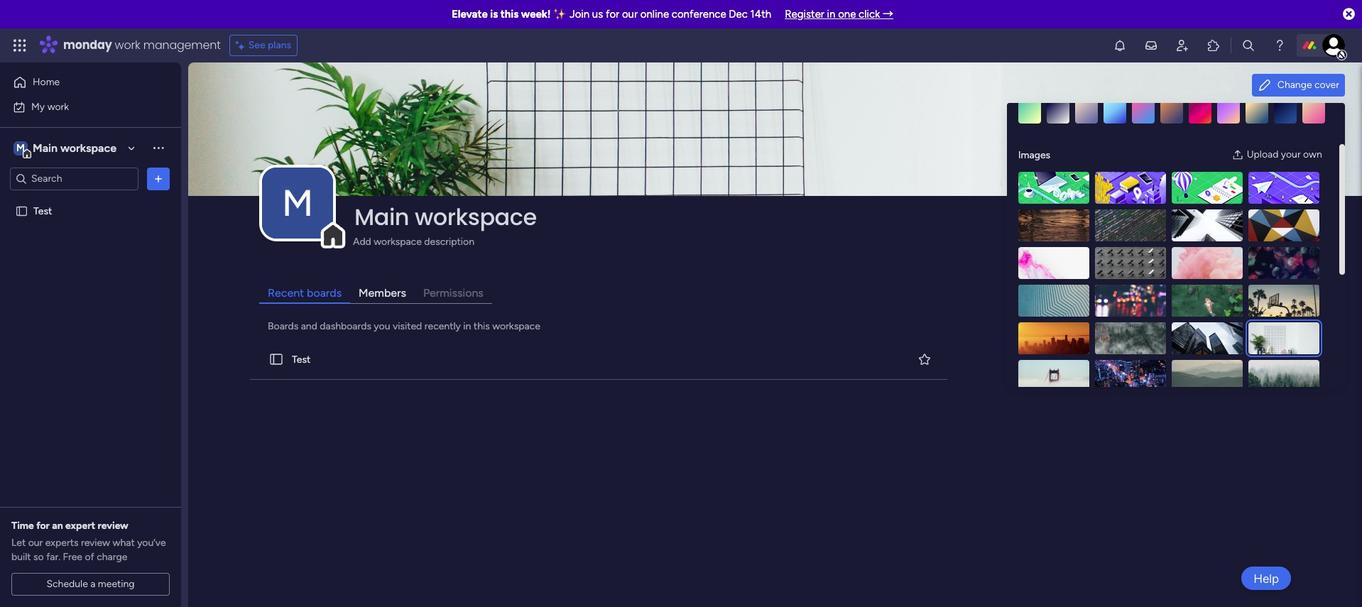 Task type: vqa. For each thing, say whether or not it's contained in the screenshot.
When inside the When a column changes, send an email to someone
no



Task type: locate. For each thing, give the bounding box(es) containing it.
1 vertical spatial our
[[28, 537, 43, 549]]

notifications image
[[1113, 38, 1127, 53]]

1 horizontal spatial main
[[354, 201, 409, 233]]

help image
[[1273, 38, 1287, 53]]

in right recently
[[463, 320, 471, 333]]

test list box
[[0, 196, 181, 415]]

0 vertical spatial main
[[33, 141, 58, 155]]

1 vertical spatial in
[[463, 320, 471, 333]]

public board image inside the test list box
[[15, 204, 28, 218]]

management
[[143, 37, 221, 53]]

far.
[[46, 551, 60, 563]]

this right is
[[501, 8, 519, 21]]

0 horizontal spatial for
[[36, 520, 50, 532]]

work right my
[[47, 101, 69, 113]]

work
[[115, 37, 140, 53], [47, 101, 69, 113]]

public board image inside 'test' link
[[269, 352, 284, 367]]

1 horizontal spatial this
[[501, 8, 519, 21]]

14th
[[751, 8, 772, 21]]

change
[[1278, 79, 1312, 91]]

main down my work
[[33, 141, 58, 155]]

1 horizontal spatial public board image
[[269, 352, 284, 367]]

work inside "button"
[[47, 101, 69, 113]]

inbox image
[[1144, 38, 1159, 53]]

1 vertical spatial work
[[47, 101, 69, 113]]

1 horizontal spatial work
[[115, 37, 140, 53]]

of
[[85, 551, 94, 563]]

let
[[11, 537, 26, 549]]

main
[[33, 141, 58, 155], [354, 201, 409, 233]]

schedule
[[46, 578, 88, 590]]

review up what
[[98, 520, 128, 532]]

0 horizontal spatial work
[[47, 101, 69, 113]]

0 horizontal spatial test
[[33, 205, 52, 217]]

week!
[[521, 8, 551, 21]]

1 horizontal spatial test
[[292, 353, 311, 366]]

brad klo image
[[1323, 34, 1345, 57]]

0 vertical spatial for
[[606, 8, 620, 21]]

photo icon image
[[1232, 149, 1244, 161]]

work right monday
[[115, 37, 140, 53]]

home button
[[9, 71, 153, 94]]

workspace image
[[13, 140, 28, 156], [262, 168, 333, 239]]

for
[[606, 8, 620, 21], [36, 520, 50, 532]]

0 vertical spatial public board image
[[15, 204, 28, 218]]

description
[[424, 236, 474, 248]]

1 vertical spatial m
[[282, 181, 313, 225]]

1 vertical spatial main
[[354, 201, 409, 233]]

built
[[11, 551, 31, 563]]

see plans button
[[229, 35, 298, 56]]

boards
[[268, 320, 299, 333]]

own
[[1304, 148, 1323, 161]]

0 horizontal spatial main
[[33, 141, 58, 155]]

1 horizontal spatial in
[[827, 8, 836, 21]]

so
[[33, 551, 44, 563]]

0 horizontal spatial workspace image
[[13, 140, 28, 156]]

search everything image
[[1242, 38, 1256, 53]]

main up add
[[354, 201, 409, 233]]

main workspace
[[33, 141, 117, 155], [354, 201, 537, 233]]

in left one
[[827, 8, 836, 21]]

1 vertical spatial review
[[81, 537, 110, 549]]

what
[[113, 537, 135, 549]]

0 horizontal spatial public board image
[[15, 204, 28, 218]]

0 vertical spatial main workspace
[[33, 141, 117, 155]]

0 vertical spatial m
[[16, 142, 25, 154]]

0 vertical spatial work
[[115, 37, 140, 53]]

conference
[[672, 8, 726, 21]]

1 horizontal spatial main workspace
[[354, 201, 537, 233]]

permissions
[[423, 286, 484, 300]]

workspace inside workspace selection element
[[60, 141, 117, 155]]

main workspace up search in workspace field
[[33, 141, 117, 155]]

test
[[33, 205, 52, 217], [292, 353, 311, 366]]

click
[[859, 8, 880, 21]]

for right us at the left top of the page
[[606, 8, 620, 21]]

workspace selection element
[[13, 140, 119, 158]]

is
[[490, 8, 498, 21]]

in
[[827, 8, 836, 21], [463, 320, 471, 333]]

add
[[353, 236, 371, 248]]

0 vertical spatial our
[[622, 8, 638, 21]]

meeting
[[98, 578, 135, 590]]

test down search in workspace field
[[33, 205, 52, 217]]

1 vertical spatial public board image
[[269, 352, 284, 367]]

our left online
[[622, 8, 638, 21]]

an
[[52, 520, 63, 532]]

for inside time for an expert review let our experts review what you've built so far. free of charge
[[36, 520, 50, 532]]

0 vertical spatial test
[[33, 205, 52, 217]]

expert
[[65, 520, 95, 532]]

1 vertical spatial main workspace
[[354, 201, 537, 233]]

our
[[622, 8, 638, 21], [28, 537, 43, 549]]

images
[[1019, 149, 1051, 161]]

0 horizontal spatial our
[[28, 537, 43, 549]]

main workspace up description at the top of page
[[354, 201, 537, 233]]

our up so
[[28, 537, 43, 549]]

cover
[[1315, 79, 1340, 91]]

1 vertical spatial workspace image
[[262, 168, 333, 239]]

review up of
[[81, 537, 110, 549]]

1 horizontal spatial m
[[282, 181, 313, 225]]

for left an
[[36, 520, 50, 532]]

you've
[[137, 537, 166, 549]]

this right recently
[[474, 320, 490, 333]]

register in one click →
[[785, 8, 894, 21]]

test down and
[[292, 353, 311, 366]]

workspace
[[60, 141, 117, 155], [415, 201, 537, 233], [374, 236, 422, 248], [492, 320, 540, 333]]

option
[[0, 198, 181, 201]]

join
[[570, 8, 590, 21]]

public board image
[[15, 204, 28, 218], [269, 352, 284, 367]]

work for my
[[47, 101, 69, 113]]

review
[[98, 520, 128, 532], [81, 537, 110, 549]]

0 vertical spatial in
[[827, 8, 836, 21]]

m
[[16, 142, 25, 154], [282, 181, 313, 225]]

one
[[838, 8, 856, 21]]

this
[[501, 8, 519, 21], [474, 320, 490, 333]]

test link
[[247, 340, 950, 380]]

help button
[[1242, 567, 1291, 590]]

0 horizontal spatial main workspace
[[33, 141, 117, 155]]

members
[[359, 286, 406, 300]]

your
[[1281, 148, 1301, 161]]

1 vertical spatial for
[[36, 520, 50, 532]]

0 horizontal spatial this
[[474, 320, 490, 333]]

dec
[[729, 8, 748, 21]]

0 horizontal spatial m
[[16, 142, 25, 154]]

1 vertical spatial this
[[474, 320, 490, 333]]



Task type: describe. For each thing, give the bounding box(es) containing it.
boards
[[307, 286, 342, 300]]

schedule a meeting
[[46, 578, 135, 590]]

Main workspace field
[[351, 201, 1305, 233]]

change cover button
[[1252, 74, 1345, 97]]

my work button
[[9, 96, 153, 118]]

see plans
[[248, 39, 291, 51]]

see
[[248, 39, 265, 51]]

select product image
[[13, 38, 27, 53]]

boards and dashboards you visited recently in this workspace
[[268, 320, 540, 333]]

upload your own button
[[1227, 143, 1328, 166]]

m inside dropdown button
[[282, 181, 313, 225]]

Search in workspace field
[[30, 170, 119, 187]]

main workspace inside workspace selection element
[[33, 141, 117, 155]]

apps image
[[1207, 38, 1221, 53]]

0 vertical spatial workspace image
[[13, 140, 28, 156]]

my work
[[31, 101, 69, 113]]

monday work management
[[63, 37, 221, 53]]

m button
[[262, 168, 333, 239]]

recent
[[268, 286, 304, 300]]

✨
[[554, 8, 567, 21]]

time
[[11, 520, 34, 532]]

schedule a meeting button
[[11, 573, 170, 596]]

main inside workspace selection element
[[33, 141, 58, 155]]

online
[[641, 8, 669, 21]]

elevate
[[452, 8, 488, 21]]

workspace options image
[[151, 141, 166, 155]]

register in one click → link
[[785, 8, 894, 21]]

register
[[785, 8, 825, 21]]

plans
[[268, 39, 291, 51]]

add to favorites image
[[918, 352, 932, 366]]

0 vertical spatial this
[[501, 8, 519, 21]]

m inside workspace selection element
[[16, 142, 25, 154]]

recently
[[425, 320, 461, 333]]

test inside list box
[[33, 205, 52, 217]]

1 horizontal spatial workspace image
[[262, 168, 333, 239]]

us
[[592, 8, 603, 21]]

monday
[[63, 37, 112, 53]]

upload
[[1247, 148, 1279, 161]]

1 horizontal spatial our
[[622, 8, 638, 21]]

add workspace description
[[353, 236, 474, 248]]

you
[[374, 320, 390, 333]]

free
[[63, 551, 82, 563]]

invite members image
[[1176, 38, 1190, 53]]

change cover
[[1278, 79, 1340, 91]]

→
[[883, 8, 894, 21]]

work for monday
[[115, 37, 140, 53]]

1 vertical spatial test
[[292, 353, 311, 366]]

0 vertical spatial review
[[98, 520, 128, 532]]

1 horizontal spatial for
[[606, 8, 620, 21]]

experts
[[45, 537, 78, 549]]

help
[[1254, 571, 1279, 586]]

0 horizontal spatial in
[[463, 320, 471, 333]]

elevate is this week! ✨ join us for our online conference dec 14th
[[452, 8, 772, 21]]

options image
[[151, 172, 166, 186]]

dashboards
[[320, 320, 371, 333]]

a
[[90, 578, 95, 590]]

time for an expert review let our experts review what you've built so far. free of charge
[[11, 520, 166, 563]]

home
[[33, 76, 60, 88]]

recent boards
[[268, 286, 342, 300]]

my
[[31, 101, 45, 113]]

and
[[301, 320, 317, 333]]

charge
[[97, 551, 127, 563]]

our inside time for an expert review let our experts review what you've built so far. free of charge
[[28, 537, 43, 549]]

upload your own
[[1247, 148, 1323, 161]]

visited
[[393, 320, 422, 333]]



